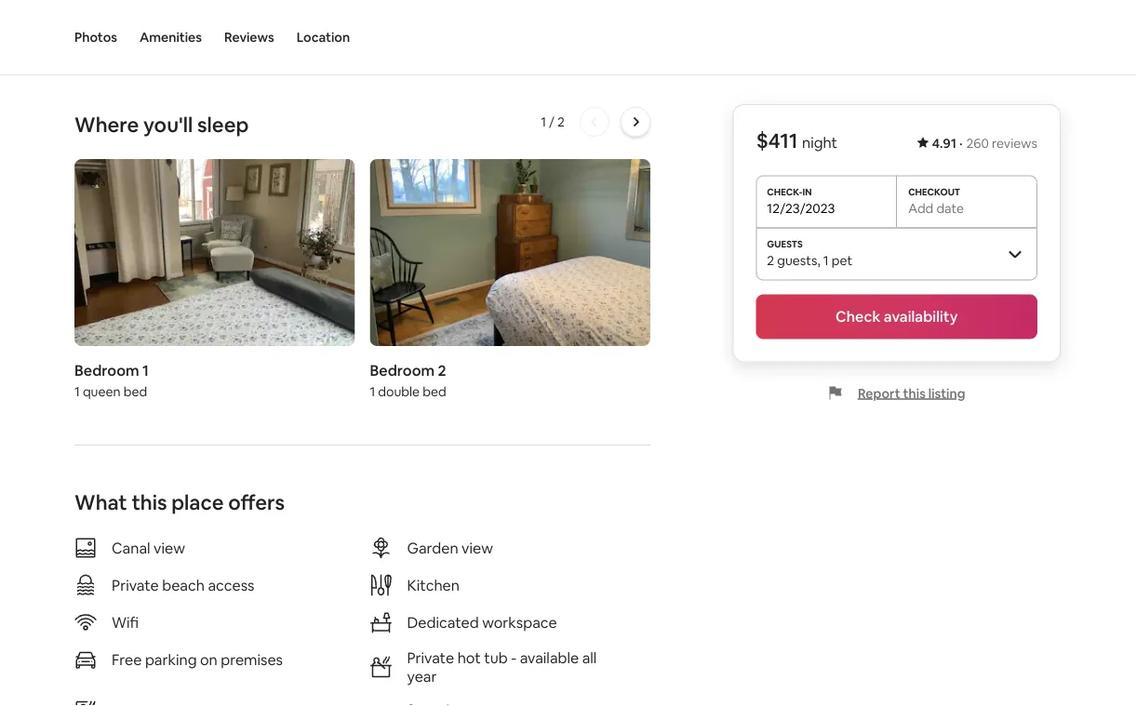 Task type: describe. For each thing, give the bounding box(es) containing it.
sleep
[[197, 111, 249, 138]]

this for what
[[132, 489, 167, 515]]

what
[[74, 489, 127, 515]]

260
[[966, 135, 989, 152]]

guests
[[777, 252, 817, 268]]

private for private beach access
[[112, 575, 159, 594]]

canal view
[[112, 538, 185, 557]]

·
[[959, 135, 963, 152]]

where
[[74, 111, 139, 138]]

tub
[[484, 648, 508, 667]]

availability
[[884, 307, 958, 326]]

amenities button
[[140, 0, 202, 74]]

0 vertical spatial 2
[[557, 113, 565, 130]]

night
[[802, 133, 837, 152]]

dedicated workspace
[[407, 613, 557, 632]]

private beach access
[[112, 575, 254, 594]]

bedroom 1 1 queen bed
[[74, 360, 149, 400]]

location button
[[297, 0, 350, 74]]

report this listing button
[[828, 385, 965, 402]]

2 inside bedroom 2 1 double bed
[[438, 360, 446, 380]]

view for garden view
[[462, 538, 493, 557]]

location
[[297, 29, 350, 46]]

4.91
[[932, 135, 956, 152]]

you'll
[[143, 111, 193, 138]]

beach
[[162, 575, 205, 594]]

$411
[[756, 127, 797, 154]]

4.91 · 260 reviews
[[932, 135, 1037, 152]]

1 vertical spatial 2
[[767, 252, 774, 268]]

check availability button
[[756, 295, 1037, 339]]

canal
[[112, 538, 150, 557]]

private for private hot tub - available all year
[[407, 648, 454, 667]]

kitchen
[[407, 575, 460, 594]]

12/23/2023
[[767, 200, 835, 216]]

bed for 1
[[123, 383, 147, 400]]

bedroom for bedroom 1
[[74, 360, 139, 380]]

workspace
[[482, 613, 557, 632]]

reviews
[[224, 29, 274, 46]]

,
[[817, 252, 820, 268]]

report
[[858, 385, 900, 402]]

report this listing
[[858, 385, 965, 402]]

bedroom for bedroom 2
[[370, 360, 435, 380]]

garden view
[[407, 538, 493, 557]]

parking
[[145, 650, 197, 669]]

premises
[[221, 650, 283, 669]]

queen
[[83, 383, 121, 400]]

view for canal view
[[154, 538, 185, 557]]

on
[[200, 650, 218, 669]]

where you'll sleep
[[74, 111, 249, 138]]



Task type: locate. For each thing, give the bounding box(es) containing it.
photos
[[74, 29, 117, 46]]

what this place offers
[[74, 489, 285, 515]]

$411 night
[[756, 127, 837, 154]]

this
[[903, 385, 926, 402], [132, 489, 167, 515]]

pet
[[832, 252, 852, 268]]

bed right queen
[[123, 383, 147, 400]]

1 bedroom from the left
[[74, 360, 139, 380]]

/
[[549, 113, 555, 130]]

date
[[936, 200, 964, 216]]

access
[[208, 575, 254, 594]]

bedroom 2 1 double bed
[[370, 360, 446, 400]]

private down canal
[[112, 575, 159, 594]]

bedroom up 'double'
[[370, 360, 435, 380]]

0 horizontal spatial 2
[[438, 360, 446, 380]]

1 horizontal spatial private
[[407, 648, 454, 667]]

bedroom up queen
[[74, 360, 139, 380]]

reviews
[[992, 135, 1037, 152]]

reviews button
[[224, 0, 274, 74]]

0 horizontal spatial bedroom
[[74, 360, 139, 380]]

1 horizontal spatial bedroom
[[370, 360, 435, 380]]

where you'll sleep region
[[67, 107, 953, 407]]

private inside the private hot tub - available all year
[[407, 648, 454, 667]]

0 vertical spatial private
[[112, 575, 159, 594]]

0 horizontal spatial bed
[[123, 383, 147, 400]]

amenities
[[140, 29, 202, 46]]

double
[[378, 383, 420, 400]]

bed right 'double'
[[423, 383, 446, 400]]

1 vertical spatial private
[[407, 648, 454, 667]]

private
[[112, 575, 159, 594], [407, 648, 454, 667]]

bed
[[123, 383, 147, 400], [423, 383, 446, 400]]

listing
[[928, 385, 965, 402]]

1 vertical spatial this
[[132, 489, 167, 515]]

1st bedroom with queen bed image
[[74, 159, 355, 346], [74, 159, 355, 346]]

hot
[[457, 648, 481, 667]]

-
[[511, 648, 517, 667]]

0 horizontal spatial this
[[132, 489, 167, 515]]

check
[[836, 307, 881, 326]]

2nd bedroom with full bed image
[[370, 159, 650, 346], [370, 159, 650, 346]]

1
[[541, 113, 546, 130], [823, 252, 829, 268], [142, 360, 149, 380], [74, 383, 80, 400], [370, 383, 375, 400]]

0 horizontal spatial private
[[112, 575, 159, 594]]

wifi
[[112, 613, 139, 632]]

2 view from the left
[[462, 538, 493, 557]]

view right canal
[[154, 538, 185, 557]]

1 horizontal spatial this
[[903, 385, 926, 402]]

view
[[154, 538, 185, 557], [462, 538, 493, 557]]

bedroom inside bedroom 1 1 queen bed
[[74, 360, 139, 380]]

offers
[[228, 489, 285, 515]]

1 bed from the left
[[123, 383, 147, 400]]

this for report
[[903, 385, 926, 402]]

2 bed from the left
[[423, 383, 446, 400]]

add date
[[908, 200, 964, 216]]

year
[[407, 667, 437, 686]]

private down "dedicated"
[[407, 648, 454, 667]]

1 view from the left
[[154, 538, 185, 557]]

check availability
[[836, 307, 958, 326]]

0 vertical spatial this
[[903, 385, 926, 402]]

2 guests , 1 pet
[[767, 252, 852, 268]]

1 / 2
[[541, 113, 565, 130]]

1 horizontal spatial bed
[[423, 383, 446, 400]]

dedicated
[[407, 613, 479, 632]]

this up the canal view
[[132, 489, 167, 515]]

2 bedroom from the left
[[370, 360, 435, 380]]

bed inside bedroom 1 1 queen bed
[[123, 383, 147, 400]]

bed for 2
[[423, 383, 446, 400]]

1 inside bedroom 2 1 double bed
[[370, 383, 375, 400]]

2 horizontal spatial 2
[[767, 252, 774, 268]]

free
[[112, 650, 142, 669]]

add
[[908, 200, 934, 216]]

bed inside bedroom 2 1 double bed
[[423, 383, 446, 400]]

view right garden at the bottom of the page
[[462, 538, 493, 557]]

2 vertical spatial 2
[[438, 360, 446, 380]]

1 horizontal spatial view
[[462, 538, 493, 557]]

1 horizontal spatial 2
[[557, 113, 565, 130]]

garden
[[407, 538, 458, 557]]

available
[[520, 648, 579, 667]]

bedroom inside bedroom 2 1 double bed
[[370, 360, 435, 380]]

photos button
[[74, 0, 117, 74]]

this left the listing
[[903, 385, 926, 402]]

bedroom
[[74, 360, 139, 380], [370, 360, 435, 380]]

private hot tub - available all year
[[407, 648, 597, 686]]

0 horizontal spatial view
[[154, 538, 185, 557]]

all
[[582, 648, 597, 667]]

free parking on premises
[[112, 650, 283, 669]]

place
[[171, 489, 224, 515]]

2
[[557, 113, 565, 130], [767, 252, 774, 268], [438, 360, 446, 380]]



Task type: vqa. For each thing, say whether or not it's contained in the screenshot.
this to the bottom
yes



